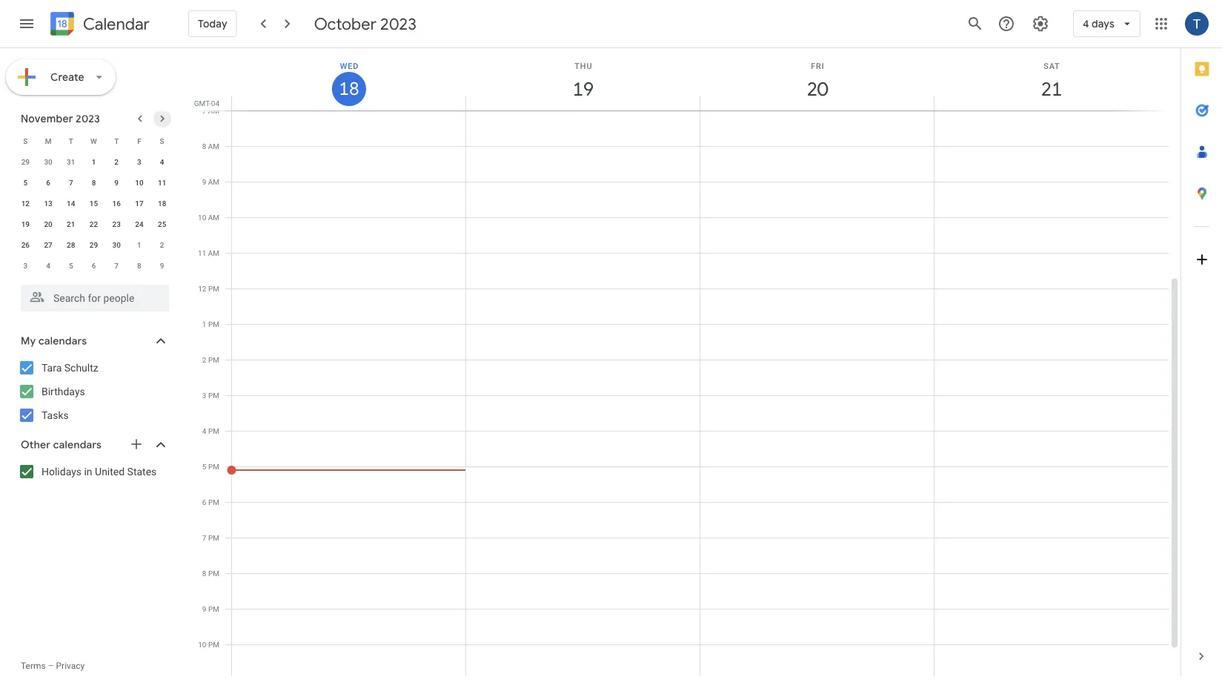 Task type: vqa. For each thing, say whether or not it's contained in the screenshot.
field
no



Task type: locate. For each thing, give the bounding box(es) containing it.
my calendars button
[[3, 329, 184, 353]]

1 inside the december 1 element
[[137, 240, 141, 249]]

s
[[23, 136, 28, 145], [160, 136, 164, 145]]

0 vertical spatial 19
[[572, 77, 593, 101]]

19 down thu
[[572, 77, 593, 101]]

t
[[69, 136, 73, 145], [114, 136, 119, 145]]

9 up the 10 am on the top left
[[202, 177, 206, 186]]

2 for december 2 element
[[160, 240, 164, 249]]

18 inside november 2023 "grid"
[[158, 199, 166, 208]]

0 horizontal spatial 29
[[21, 157, 30, 166]]

0 horizontal spatial 3
[[23, 261, 28, 270]]

1 down the w
[[92, 157, 96, 166]]

0 vertical spatial 21
[[1041, 77, 1062, 101]]

1 row from the top
[[14, 131, 174, 151]]

pm down 7 pm
[[208, 569, 220, 578]]

30 element
[[108, 236, 125, 254]]

row up 22 element
[[14, 193, 174, 214]]

2 horizontal spatial 1
[[202, 320, 207, 329]]

october 30 element
[[39, 153, 57, 171]]

2
[[114, 157, 119, 166], [160, 240, 164, 249], [202, 355, 207, 364]]

7 pm from the top
[[208, 498, 220, 507]]

21 column header
[[934, 48, 1170, 111]]

schultz
[[64, 362, 98, 374]]

am up 12 pm
[[208, 248, 220, 257]]

14
[[67, 199, 75, 208]]

1 horizontal spatial 6
[[92, 261, 96, 270]]

row up the 29 "element"
[[14, 214, 174, 234]]

9 down december 2 element
[[160, 261, 164, 270]]

9 for 9 pm
[[202, 604, 207, 613]]

1 vertical spatial 18
[[158, 199, 166, 208]]

row group containing 29
[[14, 151, 174, 276]]

pm up 1 pm
[[208, 284, 220, 293]]

29 inside "element"
[[90, 240, 98, 249]]

4 pm from the top
[[208, 391, 220, 400]]

8 for 8 am
[[202, 142, 206, 151]]

october
[[314, 13, 377, 34]]

10 down 9 pm
[[198, 640, 207, 649]]

3 for december 3 "element"
[[23, 261, 28, 270]]

0 horizontal spatial 19
[[21, 220, 30, 228]]

1 vertical spatial 21
[[67, 220, 75, 228]]

0 horizontal spatial 11
[[158, 178, 166, 187]]

calendars for my calendars
[[38, 334, 87, 348]]

31
[[67, 157, 75, 166]]

10 am
[[198, 213, 220, 222]]

19 column header
[[466, 48, 701, 111]]

row down the w
[[14, 151, 174, 172]]

6
[[46, 178, 50, 187], [92, 261, 96, 270], [202, 498, 207, 507]]

5
[[23, 178, 28, 187], [69, 261, 73, 270], [202, 462, 207, 471]]

1 horizontal spatial 21
[[1041, 77, 1062, 101]]

pm up 2 pm
[[208, 320, 220, 329]]

2023 up the w
[[76, 112, 100, 125]]

4 down 27 element
[[46, 261, 50, 270]]

row down the 29 "element"
[[14, 255, 174, 276]]

1 horizontal spatial 1
[[137, 240, 141, 249]]

1 vertical spatial 1
[[137, 240, 141, 249]]

6 down 5 pm
[[202, 498, 207, 507]]

privacy link
[[56, 661, 85, 671]]

5 down 28 element
[[69, 261, 73, 270]]

21 down 14
[[67, 220, 75, 228]]

11 inside grid
[[198, 248, 206, 257]]

today
[[198, 17, 227, 30]]

november 2023 grid
[[14, 131, 174, 276]]

0 vertical spatial 20
[[806, 77, 828, 101]]

1 down 12 pm
[[202, 320, 207, 329]]

1 down '24' element at the left top of the page
[[137, 240, 141, 249]]

20 element
[[39, 215, 57, 233]]

am up 8 am at the top
[[208, 106, 220, 115]]

calendars up tara schultz
[[38, 334, 87, 348]]

1 vertical spatial 20
[[44, 220, 52, 228]]

row
[[14, 131, 174, 151], [14, 151, 174, 172], [14, 172, 174, 193], [14, 193, 174, 214], [14, 214, 174, 234], [14, 234, 174, 255], [14, 255, 174, 276]]

tasks
[[42, 409, 69, 421]]

1 horizontal spatial t
[[114, 136, 119, 145]]

row up october 31 element
[[14, 131, 174, 151]]

7 down 30 element
[[114, 261, 119, 270]]

am
[[208, 106, 220, 115], [208, 142, 220, 151], [208, 177, 220, 186], [208, 213, 220, 222], [208, 248, 220, 257]]

1 horizontal spatial 20
[[806, 77, 828, 101]]

0 vertical spatial 18
[[338, 77, 359, 100]]

4 inside dropdown button
[[1083, 17, 1090, 30]]

12 for 12
[[21, 199, 30, 208]]

19 inside 'column header'
[[572, 77, 593, 101]]

27
[[44, 240, 52, 249]]

19 link
[[567, 72, 601, 106]]

12 down 11 am at the left top
[[198, 284, 207, 293]]

7 for 7 am
[[202, 106, 206, 115]]

12 up 19 element
[[21, 199, 30, 208]]

row containing 26
[[14, 234, 174, 255]]

0 horizontal spatial 2023
[[76, 112, 100, 125]]

add other calendars image
[[129, 437, 144, 452]]

1 vertical spatial 6
[[92, 261, 96, 270]]

8 am
[[202, 142, 220, 151]]

4 am from the top
[[208, 213, 220, 222]]

21 link
[[1035, 72, 1069, 106]]

29 down 22
[[90, 240, 98, 249]]

23 element
[[108, 215, 125, 233]]

2 inside grid
[[202, 355, 207, 364]]

20 inside row
[[44, 220, 52, 228]]

pm down 9 pm
[[208, 640, 220, 649]]

2 vertical spatial 6
[[202, 498, 207, 507]]

gmt-04
[[194, 99, 220, 108]]

9
[[202, 177, 206, 186], [114, 178, 119, 187], [160, 261, 164, 270], [202, 604, 207, 613]]

1 vertical spatial 30
[[112, 240, 121, 249]]

0 vertical spatial 5
[[23, 178, 28, 187]]

8
[[202, 142, 206, 151], [92, 178, 96, 187], [137, 261, 141, 270], [202, 569, 207, 578]]

1 am from the top
[[208, 106, 220, 115]]

pm up the 3 pm
[[208, 355, 220, 364]]

5 row from the top
[[14, 214, 174, 234]]

0 vertical spatial 12
[[21, 199, 30, 208]]

2 vertical spatial 10
[[198, 640, 207, 649]]

10 pm from the top
[[208, 604, 220, 613]]

0 horizontal spatial t
[[69, 136, 73, 145]]

0 horizontal spatial 30
[[44, 157, 52, 166]]

8 up 9 pm
[[202, 569, 207, 578]]

19 element
[[17, 215, 34, 233]]

10 up 17
[[135, 178, 144, 187]]

0 vertical spatial 2
[[114, 157, 119, 166]]

5 up 12 element
[[23, 178, 28, 187]]

None search field
[[0, 279, 184, 311]]

10 up 11 am at the left top
[[198, 213, 206, 222]]

1 vertical spatial 3
[[23, 261, 28, 270]]

29 left october 30 element
[[21, 157, 30, 166]]

2 row from the top
[[14, 151, 174, 172]]

calendar heading
[[80, 14, 150, 34]]

6 for 6 pm
[[202, 498, 207, 507]]

20 down 13
[[44, 220, 52, 228]]

18
[[338, 77, 359, 100], [158, 199, 166, 208]]

18 down wed
[[338, 77, 359, 100]]

4
[[1083, 17, 1090, 30], [160, 157, 164, 166], [46, 261, 50, 270], [202, 426, 207, 435]]

0 vertical spatial 30
[[44, 157, 52, 166]]

30 down 23
[[112, 240, 121, 249]]

calendars
[[38, 334, 87, 348], [53, 438, 102, 452]]

calendars inside dropdown button
[[53, 438, 102, 452]]

2 horizontal spatial 2
[[202, 355, 207, 364]]

birthdays
[[42, 385, 85, 398]]

29 for the 29 "element"
[[90, 240, 98, 249]]

10
[[135, 178, 144, 187], [198, 213, 206, 222], [198, 640, 207, 649]]

am for 9 am
[[208, 177, 220, 186]]

1 vertical spatial calendars
[[53, 438, 102, 452]]

6 down the 29 "element"
[[92, 261, 96, 270]]

8 pm
[[202, 569, 220, 578]]

1 horizontal spatial 19
[[572, 77, 593, 101]]

s up october 29 element
[[23, 136, 28, 145]]

other calendars button
[[3, 433, 184, 457]]

24
[[135, 220, 144, 228]]

pm down the 8 pm
[[208, 604, 220, 613]]

s right f
[[160, 136, 164, 145]]

3 pm from the top
[[208, 355, 220, 364]]

18 up '25'
[[158, 199, 166, 208]]

29
[[21, 157, 30, 166], [90, 240, 98, 249]]

1 vertical spatial 19
[[21, 220, 30, 228]]

0 horizontal spatial s
[[23, 136, 28, 145]]

8 up 9 am
[[202, 142, 206, 151]]

6 pm
[[202, 498, 220, 507]]

1 horizontal spatial 18
[[338, 77, 359, 100]]

t left f
[[114, 136, 119, 145]]

0 vertical spatial 6
[[46, 178, 50, 187]]

9 up 10 pm
[[202, 604, 207, 613]]

1 vertical spatial 11
[[198, 248, 206, 257]]

am for 10 am
[[208, 213, 220, 222]]

13
[[44, 199, 52, 208]]

0 vertical spatial 11
[[158, 178, 166, 187]]

pm for 12 pm
[[208, 284, 220, 293]]

1 vertical spatial 12
[[198, 284, 207, 293]]

11 for 11 am
[[198, 248, 206, 257]]

27 element
[[39, 236, 57, 254]]

30 for 30 element
[[112, 240, 121, 249]]

2023 for november 2023
[[76, 112, 100, 125]]

terms – privacy
[[21, 661, 85, 671]]

7 left 04 at the left top of page
[[202, 106, 206, 115]]

november 2023
[[21, 112, 100, 125]]

8 up 15 element
[[92, 178, 96, 187]]

9 pm from the top
[[208, 569, 220, 578]]

fri 20
[[806, 61, 828, 101]]

1 pm from the top
[[208, 284, 220, 293]]

1 vertical spatial 29
[[90, 240, 98, 249]]

am for 7 am
[[208, 106, 220, 115]]

united
[[95, 465, 125, 478]]

12 pm
[[198, 284, 220, 293]]

today button
[[188, 6, 237, 42]]

22
[[90, 220, 98, 228]]

row containing 19
[[14, 214, 174, 234]]

11 inside row
[[158, 178, 166, 187]]

2 pm
[[202, 355, 220, 364]]

25 element
[[153, 215, 171, 233]]

11 pm from the top
[[208, 640, 220, 649]]

11
[[158, 178, 166, 187], [198, 248, 206, 257]]

0 horizontal spatial 12
[[21, 199, 30, 208]]

0 vertical spatial 10
[[135, 178, 144, 187]]

20 column header
[[700, 48, 935, 111]]

row group
[[14, 151, 174, 276]]

november
[[21, 112, 73, 125]]

pm
[[208, 284, 220, 293], [208, 320, 220, 329], [208, 355, 220, 364], [208, 391, 220, 400], [208, 426, 220, 435], [208, 462, 220, 471], [208, 498, 220, 507], [208, 533, 220, 542], [208, 569, 220, 578], [208, 604, 220, 613], [208, 640, 220, 649]]

3 down f
[[137, 157, 141, 166]]

row containing 12
[[14, 193, 174, 214]]

1 vertical spatial 10
[[198, 213, 206, 222]]

18 link
[[332, 72, 366, 106]]

0 vertical spatial 29
[[21, 157, 30, 166]]

row up 15 element
[[14, 172, 174, 193]]

7 down october 31 element
[[69, 178, 73, 187]]

2023 right october
[[381, 13, 417, 34]]

20 link
[[801, 72, 835, 106]]

19
[[572, 77, 593, 101], [21, 220, 30, 228]]

1 horizontal spatial 2
[[160, 240, 164, 249]]

pm down the 3 pm
[[208, 426, 220, 435]]

11 down the 10 am on the top left
[[198, 248, 206, 257]]

main drawer image
[[18, 15, 36, 33]]

12 inside grid
[[198, 284, 207, 293]]

calendars inside dropdown button
[[38, 334, 87, 348]]

1 horizontal spatial 3
[[137, 157, 141, 166]]

8 down the december 1 element
[[137, 261, 141, 270]]

2 s from the left
[[160, 136, 164, 145]]

21 down sat
[[1041, 77, 1062, 101]]

11 up 18 element
[[158, 178, 166, 187]]

2 am from the top
[[208, 142, 220, 151]]

t up october 31 element
[[69, 136, 73, 145]]

1 horizontal spatial 5
[[69, 261, 73, 270]]

0 horizontal spatial 1
[[92, 157, 96, 166]]

04
[[211, 99, 220, 108]]

8 inside 'december 8' element
[[137, 261, 141, 270]]

row containing 5
[[14, 172, 174, 193]]

1 vertical spatial 2
[[160, 240, 164, 249]]

4 left "days"
[[1083, 17, 1090, 30]]

20
[[806, 77, 828, 101], [44, 220, 52, 228]]

am up 9 am
[[208, 142, 220, 151]]

12 element
[[17, 194, 34, 212]]

sat 21
[[1041, 61, 1062, 101]]

12
[[21, 199, 30, 208], [198, 284, 207, 293]]

pm down 5 pm
[[208, 498, 220, 507]]

3 for 3 pm
[[202, 391, 207, 400]]

1 horizontal spatial 11
[[198, 248, 206, 257]]

0 horizontal spatial 20
[[44, 220, 52, 228]]

tara schultz
[[42, 362, 98, 374]]

2 vertical spatial 3
[[202, 391, 207, 400]]

pm up the 8 pm
[[208, 533, 220, 542]]

pm for 7 pm
[[208, 533, 220, 542]]

1 horizontal spatial s
[[160, 136, 164, 145]]

28 element
[[62, 236, 80, 254]]

3 down 2 pm
[[202, 391, 207, 400]]

8 pm from the top
[[208, 533, 220, 542]]

row containing 29
[[14, 151, 174, 172]]

grid
[[190, 48, 1181, 677]]

10 for 10 pm
[[198, 640, 207, 649]]

0 horizontal spatial 6
[[46, 178, 50, 187]]

2 vertical spatial 2
[[202, 355, 207, 364]]

2 horizontal spatial 5
[[202, 462, 207, 471]]

7 row from the top
[[14, 255, 174, 276]]

0 vertical spatial calendars
[[38, 334, 87, 348]]

december 2 element
[[153, 236, 171, 254]]

row containing 3
[[14, 255, 174, 276]]

terms link
[[21, 661, 46, 671]]

30
[[44, 157, 52, 166], [112, 240, 121, 249]]

18 inside wed 18
[[338, 77, 359, 100]]

5 am from the top
[[208, 248, 220, 257]]

19 up 26
[[21, 220, 30, 228]]

6 up 13 element
[[46, 178, 50, 187]]

1 horizontal spatial 30
[[112, 240, 121, 249]]

21
[[1041, 77, 1062, 101], [67, 220, 75, 228]]

0 horizontal spatial 2
[[114, 157, 119, 166]]

1 vertical spatial 5
[[69, 261, 73, 270]]

6 row from the top
[[14, 234, 174, 255]]

0 horizontal spatial 21
[[67, 220, 75, 228]]

1
[[92, 157, 96, 166], [137, 240, 141, 249], [202, 320, 207, 329]]

tab list
[[1182, 48, 1223, 636]]

december 7 element
[[108, 257, 125, 274]]

7 up the 8 pm
[[202, 533, 207, 542]]

f
[[137, 136, 141, 145]]

2 horizontal spatial 3
[[202, 391, 207, 400]]

20 down the fri
[[806, 77, 828, 101]]

am down 9 am
[[208, 213, 220, 222]]

calendars up in
[[53, 438, 102, 452]]

10 inside 10 element
[[135, 178, 144, 187]]

5 pm from the top
[[208, 426, 220, 435]]

12 inside 12 element
[[21, 199, 30, 208]]

3 am from the top
[[208, 177, 220, 186]]

row down 22 element
[[14, 234, 174, 255]]

pm for 10 pm
[[208, 640, 220, 649]]

pm for 8 pm
[[208, 569, 220, 578]]

gmt-
[[194, 99, 211, 108]]

7
[[202, 106, 206, 115], [69, 178, 73, 187], [114, 261, 119, 270], [202, 533, 207, 542]]

2 vertical spatial 5
[[202, 462, 207, 471]]

3 down 26 element
[[23, 261, 28, 270]]

am for 11 am
[[208, 248, 220, 257]]

4 up 5 pm
[[202, 426, 207, 435]]

3
[[137, 157, 141, 166], [23, 261, 28, 270], [202, 391, 207, 400]]

am down 8 am at the top
[[208, 177, 220, 186]]

0 vertical spatial 2023
[[381, 13, 417, 34]]

–
[[48, 661, 54, 671]]

2 vertical spatial 1
[[202, 320, 207, 329]]

1 horizontal spatial 29
[[90, 240, 98, 249]]

2 up 16 "element"
[[114, 157, 119, 166]]

0 vertical spatial 3
[[137, 157, 141, 166]]

holidays
[[42, 465, 82, 478]]

2 pm from the top
[[208, 320, 220, 329]]

4 row from the top
[[14, 193, 174, 214]]

pm up "6 pm"
[[208, 462, 220, 471]]

1 for 1 pm
[[202, 320, 207, 329]]

pm down 2 pm
[[208, 391, 220, 400]]

1 horizontal spatial 12
[[198, 284, 207, 293]]

1 horizontal spatial 2023
[[381, 13, 417, 34]]

1 vertical spatial 2023
[[76, 112, 100, 125]]

30 down m
[[44, 157, 52, 166]]

29 for october 29 element
[[21, 157, 30, 166]]

sat
[[1044, 61, 1061, 70]]

2 down '25' element
[[160, 240, 164, 249]]

2023
[[381, 13, 417, 34], [76, 112, 100, 125]]

5 up "6 pm"
[[202, 462, 207, 471]]

2 horizontal spatial 6
[[202, 498, 207, 507]]

26
[[21, 240, 30, 249]]

0 horizontal spatial 18
[[158, 199, 166, 208]]

16 element
[[108, 194, 125, 212]]

2 up the 3 pm
[[202, 355, 207, 364]]

25
[[158, 220, 166, 228]]

3 inside "element"
[[23, 261, 28, 270]]

4 inside grid
[[202, 426, 207, 435]]

3 row from the top
[[14, 172, 174, 193]]

6 pm from the top
[[208, 462, 220, 471]]



Task type: describe. For each thing, give the bounding box(es) containing it.
4 days
[[1083, 17, 1115, 30]]

1 pm
[[202, 320, 220, 329]]

7 for december 7 element
[[114, 261, 119, 270]]

4 days button
[[1074, 6, 1141, 42]]

december 6 element
[[85, 257, 103, 274]]

december 1 element
[[130, 236, 148, 254]]

december 3 element
[[17, 257, 34, 274]]

privacy
[[56, 661, 85, 671]]

10 for 10
[[135, 178, 144, 187]]

row containing s
[[14, 131, 174, 151]]

settings menu image
[[1032, 15, 1050, 33]]

28
[[67, 240, 75, 249]]

9 am
[[202, 177, 220, 186]]

15 element
[[85, 194, 103, 212]]

pm for 9 pm
[[208, 604, 220, 613]]

18 column header
[[231, 48, 466, 111]]

21 element
[[62, 215, 80, 233]]

in
[[84, 465, 92, 478]]

fri
[[812, 61, 825, 70]]

9 up 16 "element"
[[114, 178, 119, 187]]

1 s from the left
[[23, 136, 28, 145]]

other calendars
[[21, 438, 102, 452]]

8 for 8 pm
[[202, 569, 207, 578]]

1 t from the left
[[69, 136, 73, 145]]

11 element
[[153, 174, 171, 191]]

19 inside row
[[21, 220, 30, 228]]

23
[[112, 220, 121, 228]]

december 8 element
[[130, 257, 148, 274]]

9 pm
[[202, 604, 220, 613]]

4 pm
[[202, 426, 220, 435]]

calendar element
[[47, 9, 150, 42]]

12 for 12 pm
[[198, 284, 207, 293]]

2 t from the left
[[114, 136, 119, 145]]

create button
[[6, 59, 116, 95]]

17
[[135, 199, 144, 208]]

holidays in united states
[[42, 465, 157, 478]]

wed
[[340, 61, 359, 70]]

december 9 element
[[153, 257, 171, 274]]

11 for 11
[[158, 178, 166, 187]]

2023 for october 2023
[[381, 13, 417, 34]]

5 for 5 pm
[[202, 462, 207, 471]]

1 for the december 1 element
[[137, 240, 141, 249]]

pm for 3 pm
[[208, 391, 220, 400]]

thu 19
[[572, 61, 593, 101]]

10 pm
[[198, 640, 220, 649]]

26 element
[[17, 236, 34, 254]]

0 horizontal spatial 5
[[23, 178, 28, 187]]

0 vertical spatial 1
[[92, 157, 96, 166]]

15
[[90, 199, 98, 208]]

7 pm
[[202, 533, 220, 542]]

5 pm
[[202, 462, 220, 471]]

3 pm
[[202, 391, 220, 400]]

terms
[[21, 661, 46, 671]]

december 4 element
[[39, 257, 57, 274]]

18 element
[[153, 194, 171, 212]]

december 5 element
[[62, 257, 80, 274]]

10 for 10 am
[[198, 213, 206, 222]]

4 for 4 days
[[1083, 17, 1090, 30]]

other
[[21, 438, 51, 452]]

9 for december 9 element
[[160, 261, 164, 270]]

grid containing 19
[[190, 48, 1181, 677]]

16
[[112, 199, 121, 208]]

tara
[[42, 362, 62, 374]]

9 for 9 am
[[202, 177, 206, 186]]

10 element
[[130, 174, 148, 191]]

m
[[45, 136, 52, 145]]

my calendars
[[21, 334, 87, 348]]

14 element
[[62, 194, 80, 212]]

wed 18
[[338, 61, 359, 100]]

29 element
[[85, 236, 103, 254]]

calendar
[[83, 14, 150, 34]]

states
[[127, 465, 157, 478]]

4 for 4 pm
[[202, 426, 207, 435]]

october 2023
[[314, 13, 417, 34]]

my calendars list
[[3, 356, 184, 427]]

pm for 1 pm
[[208, 320, 220, 329]]

october 31 element
[[62, 153, 80, 171]]

thu
[[575, 61, 593, 70]]

4 up 11 element
[[160, 157, 164, 166]]

7 for 7 pm
[[202, 533, 207, 542]]

21 inside november 2023 "grid"
[[67, 220, 75, 228]]

pm for 4 pm
[[208, 426, 220, 435]]

6 for december 6 element
[[92, 261, 96, 270]]

4 for the december 4 element
[[46, 261, 50, 270]]

30 for october 30 element
[[44, 157, 52, 166]]

8 for 'december 8' element
[[137, 261, 141, 270]]

Search for people text field
[[30, 285, 160, 311]]

october 29 element
[[17, 153, 34, 171]]

days
[[1092, 17, 1115, 30]]

7 am
[[202, 106, 220, 115]]

11 am
[[198, 248, 220, 257]]

my
[[21, 334, 36, 348]]

calendars for other calendars
[[53, 438, 102, 452]]

pm for 2 pm
[[208, 355, 220, 364]]

pm for 5 pm
[[208, 462, 220, 471]]

13 element
[[39, 194, 57, 212]]

pm for 6 pm
[[208, 498, 220, 507]]

22 element
[[85, 215, 103, 233]]

w
[[91, 136, 97, 145]]

create
[[50, 70, 84, 84]]

2 for 2 pm
[[202, 355, 207, 364]]

5 for december 5 element
[[69, 261, 73, 270]]

20 inside column header
[[806, 77, 828, 101]]

24 element
[[130, 215, 148, 233]]

17 element
[[130, 194, 148, 212]]

am for 8 am
[[208, 142, 220, 151]]

21 inside column header
[[1041, 77, 1062, 101]]



